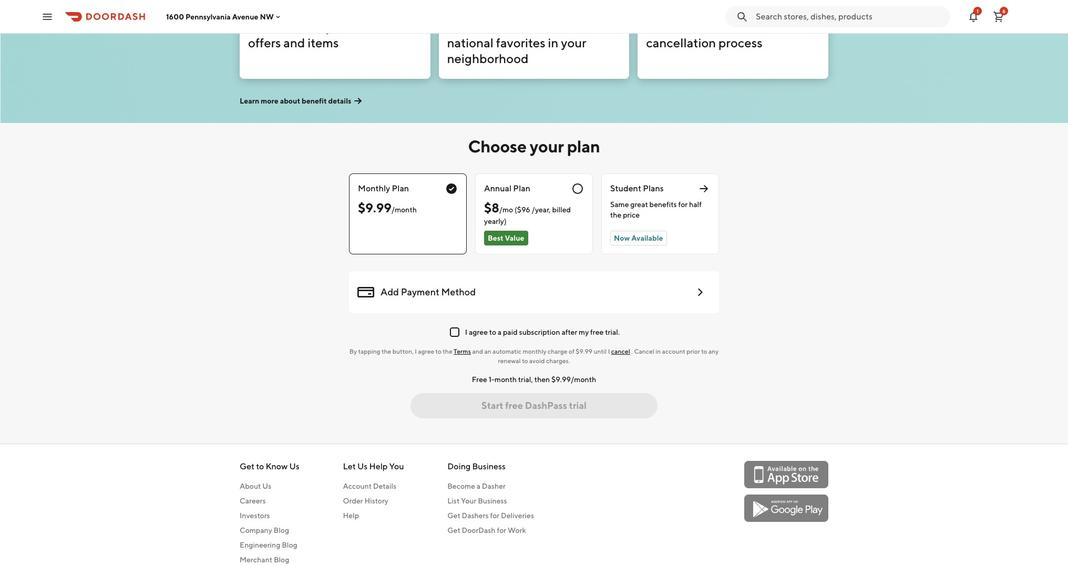 Task type: locate. For each thing, give the bounding box(es) containing it.
. cancel in account prior to any renewal to avoid charges.
[[498, 348, 719, 365]]

automatic
[[493, 348, 522, 355]]

help down the order
[[343, 512, 359, 520]]

i
[[465, 328, 468, 337], [415, 348, 417, 355], [608, 348, 610, 355]]

favorites
[[496, 35, 546, 50]]

after
[[562, 328, 578, 337]]

agree
[[469, 328, 488, 337], [418, 348, 434, 355]]

contracts
[[666, 19, 720, 34]]

doing business
[[448, 462, 506, 472]]

0 horizontal spatial in
[[548, 35, 559, 50]]

for inside get dashers for deliveries link
[[490, 512, 500, 520]]

the left button,
[[382, 348, 391, 355]]

plan
[[567, 136, 600, 156]]

5 items, open order cart image
[[993, 10, 1005, 23]]

0 vertical spatial for
[[679, 200, 688, 209]]

cancellation
[[646, 35, 716, 50]]

0 horizontal spatial of
[[512, 19, 523, 34]]

month
[[495, 375, 517, 384]]

items
[[308, 35, 339, 50]]

0 horizontal spatial a
[[477, 482, 481, 491]]

i right button,
[[415, 348, 417, 355]]

get down list
[[448, 512, 461, 520]]

any
[[709, 348, 719, 355]]

and down 'members-'
[[284, 35, 305, 50]]

order history
[[343, 497, 389, 505]]

1 vertical spatial your
[[530, 136, 564, 156]]

let us help you
[[343, 462, 404, 472]]

get left doordash
[[448, 526, 461, 535]]

to left "paid"
[[490, 328, 496, 337]]

1 plan from the left
[[392, 184, 409, 194]]

1 horizontal spatial of
[[569, 348, 575, 355]]

prior
[[687, 348, 700, 355]]

about us link
[[240, 481, 300, 492]]

us right know
[[289, 462, 300, 472]]

order history link
[[343, 496, 404, 506]]

0 horizontal spatial the
[[382, 348, 391, 355]]

1 horizontal spatial the
[[443, 348, 453, 355]]

1 vertical spatial get
[[448, 512, 461, 520]]

and up process
[[723, 19, 744, 34]]

tapping
[[358, 348, 381, 355]]

about us
[[240, 482, 271, 491]]

1 vertical spatial help
[[343, 512, 359, 520]]

0 vertical spatial help
[[369, 462, 388, 472]]

get up about
[[240, 462, 255, 472]]

plan up /month
[[392, 184, 409, 194]]

$9.99/month
[[552, 375, 596, 384]]

0 vertical spatial blog
[[274, 526, 289, 535]]

get for get dashers for deliveries
[[448, 512, 461, 520]]

trial,
[[518, 375, 533, 384]]

thousands of local and national favorites in your neighborhood
[[447, 19, 587, 66]]

plan for $8
[[513, 184, 531, 194]]

0 vertical spatial of
[[512, 19, 523, 34]]

annual
[[484, 184, 512, 194]]

1 horizontal spatial plan
[[513, 184, 531, 194]]

add payment method
[[381, 287, 476, 298]]

1 vertical spatial of
[[569, 348, 575, 355]]

button,
[[393, 348, 414, 355]]

2 vertical spatial for
[[497, 526, 507, 535]]

and
[[556, 19, 577, 34], [723, 19, 744, 34], [284, 35, 305, 50], [472, 348, 483, 355]]

2 vertical spatial blog
[[274, 556, 289, 564]]

1 vertical spatial a
[[477, 482, 481, 491]]

my
[[579, 328, 589, 337]]

offers
[[248, 35, 281, 50]]

to left "avoid"
[[522, 357, 528, 365]]

seamless
[[747, 19, 798, 34]]

details
[[328, 97, 351, 105]]

for left work
[[497, 526, 507, 535]]

dasher
[[482, 482, 506, 491]]

2 plan from the left
[[513, 184, 531, 194]]

free 1-month trial, then $9.99/month
[[472, 375, 596, 384]]

i right until at the right bottom of page
[[608, 348, 610, 355]]

of up favorites
[[512, 19, 523, 34]]

us right let
[[358, 462, 368, 472]]

in down local
[[548, 35, 559, 50]]

plan
[[392, 184, 409, 194], [513, 184, 531, 194]]

and left an
[[472, 348, 483, 355]]

0 vertical spatial get
[[240, 462, 255, 472]]

1 vertical spatial blog
[[282, 541, 297, 550]]

1 horizontal spatial $9.99
[[576, 348, 593, 355]]

0 vertical spatial your
[[561, 35, 587, 50]]

in inside the ". cancel in account prior to any renewal to avoid charges."
[[656, 348, 661, 355]]

2 horizontal spatial i
[[608, 348, 610, 355]]

pennsylvania
[[186, 12, 231, 21]]

Store search: begin typing to search for stores available on DoorDash text field
[[756, 11, 944, 22]]

about
[[280, 97, 300, 105]]

doordash
[[462, 526, 496, 535]]

2 horizontal spatial the
[[611, 211, 622, 219]]

1 vertical spatial $9.99
[[576, 348, 593, 355]]

1600
[[166, 12, 184, 21]]

0 horizontal spatial help
[[343, 512, 359, 520]]

0 horizontal spatial plan
[[392, 184, 409, 194]]

($96
[[515, 206, 531, 214]]

order
[[343, 497, 363, 505]]

blog down engineering blog link
[[274, 556, 289, 564]]

1 vertical spatial business
[[478, 497, 507, 505]]

for left half
[[679, 200, 688, 209]]

to left terms link
[[436, 348, 442, 355]]

agree up an
[[469, 328, 488, 337]]

1-
[[489, 375, 495, 384]]

neighborhood
[[447, 51, 529, 66]]

you
[[389, 462, 404, 472]]

$9.99 left until at the right bottom of page
[[576, 348, 593, 355]]

2 horizontal spatial us
[[358, 462, 368, 472]]

of
[[512, 19, 523, 34], [569, 348, 575, 355]]

company
[[240, 526, 272, 535]]

to
[[490, 328, 496, 337], [436, 348, 442, 355], [702, 348, 708, 355], [522, 357, 528, 365], [256, 462, 264, 472]]

2 vertical spatial get
[[448, 526, 461, 535]]

0 vertical spatial a
[[498, 328, 502, 337]]

get doordash for work link
[[448, 525, 534, 536]]

a up list your business
[[477, 482, 481, 491]]

us up careers link
[[263, 482, 271, 491]]

agree right button,
[[418, 348, 434, 355]]

then
[[535, 375, 550, 384]]

1 vertical spatial agree
[[418, 348, 434, 355]]

list your business link
[[448, 496, 534, 506]]

to left know
[[256, 462, 264, 472]]

investors
[[240, 512, 270, 520]]

business up become a dasher link
[[472, 462, 506, 472]]

in inside thousands of local and national favorites in your neighborhood
[[548, 35, 559, 50]]

price
[[623, 211, 640, 219]]

0 vertical spatial agree
[[469, 328, 488, 337]]

blog up merchant blog link
[[282, 541, 297, 550]]

and inside thousands of local and national favorites in your neighborhood
[[556, 19, 577, 34]]

and right local
[[556, 19, 577, 34]]

by
[[350, 348, 357, 355]]

the left terms
[[443, 348, 453, 355]]

0 horizontal spatial agree
[[418, 348, 434, 355]]

dashers
[[462, 512, 489, 520]]

1 horizontal spatial in
[[656, 348, 661, 355]]

blog inside company blog link
[[274, 526, 289, 535]]

blog inside merchant blog link
[[274, 556, 289, 564]]

value
[[505, 234, 525, 242]]

0 vertical spatial $9.99
[[358, 200, 392, 215]]

1
[[977, 8, 979, 14]]

best
[[488, 234, 504, 242]]

of inside thousands of local and national favorites in your neighborhood
[[512, 19, 523, 34]]

.
[[632, 348, 633, 355]]

the inside same great benefits for half the price
[[611, 211, 622, 219]]

payment
[[401, 287, 440, 298]]

no
[[646, 19, 664, 34]]

your inside thousands of local and national favorites in your neighborhood
[[561, 35, 587, 50]]

business down dasher
[[478, 497, 507, 505]]

1 vertical spatial for
[[490, 512, 500, 520]]

student plans
[[611, 184, 664, 194]]

for inside get doordash for work link
[[497, 526, 507, 535]]

merchant
[[240, 556, 272, 564]]

a left "paid"
[[498, 328, 502, 337]]

avoid
[[529, 357, 545, 365]]

blog up engineering blog link
[[274, 526, 289, 535]]

1 vertical spatial in
[[656, 348, 661, 355]]

benefit
[[302, 97, 327, 105]]

national
[[447, 35, 494, 50]]

1 horizontal spatial us
[[289, 462, 300, 472]]

for
[[679, 200, 688, 209], [490, 512, 500, 520], [497, 526, 507, 535]]

$9.99 down monthly
[[358, 200, 392, 215]]

members-
[[248, 19, 308, 34]]

/mo
[[499, 206, 513, 214]]

the down same
[[611, 211, 622, 219]]

$9.99
[[358, 200, 392, 215], [576, 348, 593, 355]]

i up terms link
[[465, 328, 468, 337]]

terms link
[[454, 348, 471, 355]]

0 vertical spatial in
[[548, 35, 559, 50]]

plan up ($96
[[513, 184, 531, 194]]

to left any
[[702, 348, 708, 355]]

benefits
[[650, 200, 677, 209]]

free
[[472, 375, 487, 384]]

help left you
[[369, 462, 388, 472]]

blog inside engineering blog link
[[282, 541, 297, 550]]

of right charge
[[569, 348, 575, 355]]

us for about us
[[263, 482, 271, 491]]

and inside no contracts and seamless cancellation process
[[723, 19, 744, 34]]

for down list your business link
[[490, 512, 500, 520]]

engineering blog link
[[240, 540, 300, 551]]

0 horizontal spatial us
[[263, 482, 271, 491]]

billed
[[552, 206, 571, 214]]

the
[[611, 211, 622, 219], [382, 348, 391, 355], [443, 348, 453, 355]]

us
[[289, 462, 300, 472], [358, 462, 368, 472], [263, 482, 271, 491]]

merchant blog
[[240, 556, 289, 564]]

in right cancel at the bottom of page
[[656, 348, 661, 355]]

in
[[548, 35, 559, 50], [656, 348, 661, 355]]



Task type: describe. For each thing, give the bounding box(es) containing it.
subscription
[[519, 328, 560, 337]]

trial.
[[605, 328, 620, 337]]

6
[[1003, 8, 1006, 14]]

list your business
[[448, 497, 507, 505]]

work
[[508, 526, 526, 535]]

account details
[[343, 482, 397, 491]]

get for get to know us
[[240, 462, 255, 472]]

half
[[689, 200, 702, 209]]

method
[[442, 287, 476, 298]]

same
[[611, 200, 629, 209]]

6 button
[[989, 6, 1010, 27]]

exclusive
[[335, 19, 388, 34]]

renewal
[[498, 357, 521, 365]]

add
[[381, 287, 399, 298]]

cancel link
[[611, 348, 630, 355]]

paid
[[503, 328, 518, 337]]

plan for $9.99
[[392, 184, 409, 194]]

charge
[[548, 348, 568, 355]]

0 horizontal spatial i
[[415, 348, 417, 355]]

until
[[594, 348, 607, 355]]

engineering
[[240, 541, 280, 550]]

annual plan
[[484, 184, 531, 194]]

notification bell image
[[968, 10, 980, 23]]

1 horizontal spatial agree
[[469, 328, 488, 337]]

help inside "link"
[[343, 512, 359, 520]]

get dashers for deliveries link
[[448, 511, 534, 521]]

learn
[[240, 97, 259, 105]]

become a dasher
[[448, 482, 506, 491]]

merchant blog link
[[240, 555, 300, 565]]

avenue
[[232, 12, 259, 21]]

now available
[[614, 234, 663, 242]]

by tapping the button, i agree to the terms and an automatic monthly charge of $9.99 until i cancel
[[350, 348, 630, 355]]

$9.99 /month
[[358, 200, 417, 215]]

us for let us help you
[[358, 462, 368, 472]]

1 horizontal spatial a
[[498, 328, 502, 337]]

0 vertical spatial business
[[472, 462, 506, 472]]

1 horizontal spatial i
[[465, 328, 468, 337]]

no contracts and seamless cancellation process
[[646, 19, 798, 50]]

for for deliveries
[[490, 512, 500, 520]]

choose
[[468, 136, 527, 156]]

history
[[365, 497, 389, 505]]

learn more about benefit details
[[240, 97, 351, 105]]

terms
[[454, 348, 471, 355]]

business inside list your business link
[[478, 497, 507, 505]]

1600 pennsylvania avenue nw button
[[166, 12, 282, 21]]

nw
[[260, 12, 274, 21]]

account
[[343, 482, 372, 491]]

great
[[631, 200, 648, 209]]

company blog link
[[240, 525, 300, 536]]

investors link
[[240, 511, 300, 521]]

available
[[632, 234, 663, 242]]

deliveries
[[501, 512, 534, 520]]

blog for engineering blog
[[282, 541, 297, 550]]

your
[[461, 497, 477, 505]]

get dashers for deliveries
[[448, 512, 534, 520]]

local
[[526, 19, 553, 34]]

doing
[[448, 462, 471, 472]]

careers
[[240, 497, 266, 505]]

0 horizontal spatial $9.99
[[358, 200, 392, 215]]

for inside same great benefits for half the price
[[679, 200, 688, 209]]

monthly plan
[[358, 184, 409, 194]]

blog for merchant blog
[[274, 556, 289, 564]]

same great benefits for half the price
[[611, 200, 702, 219]]

get for get doordash for work
[[448, 526, 461, 535]]

blog for company blog
[[274, 526, 289, 535]]

for for work
[[497, 526, 507, 535]]

about
[[240, 482, 261, 491]]

1 horizontal spatial help
[[369, 462, 388, 472]]

get to know us
[[240, 462, 300, 472]]

now
[[614, 234, 630, 242]]

monthly
[[523, 348, 547, 355]]

/month
[[392, 206, 417, 214]]

/year,
[[532, 206, 551, 214]]

thousands
[[447, 19, 509, 34]]

engineering blog
[[240, 541, 297, 550]]

details
[[373, 482, 397, 491]]

company blog
[[240, 526, 289, 535]]

monthly
[[358, 184, 390, 194]]

only
[[308, 19, 332, 34]]

choose your plan
[[468, 136, 600, 156]]

free
[[591, 328, 604, 337]]

more
[[261, 97, 279, 105]]

open menu image
[[41, 10, 54, 23]]

charges.
[[546, 357, 570, 365]]

become a dasher link
[[448, 481, 534, 492]]

members-only exclusive offers and items
[[248, 19, 388, 50]]

account
[[662, 348, 686, 355]]

process
[[719, 35, 763, 50]]

and inside "members-only exclusive offers and items"
[[284, 35, 305, 50]]



Task type: vqa. For each thing, say whether or not it's contained in the screenshot.
top 'in'
yes



